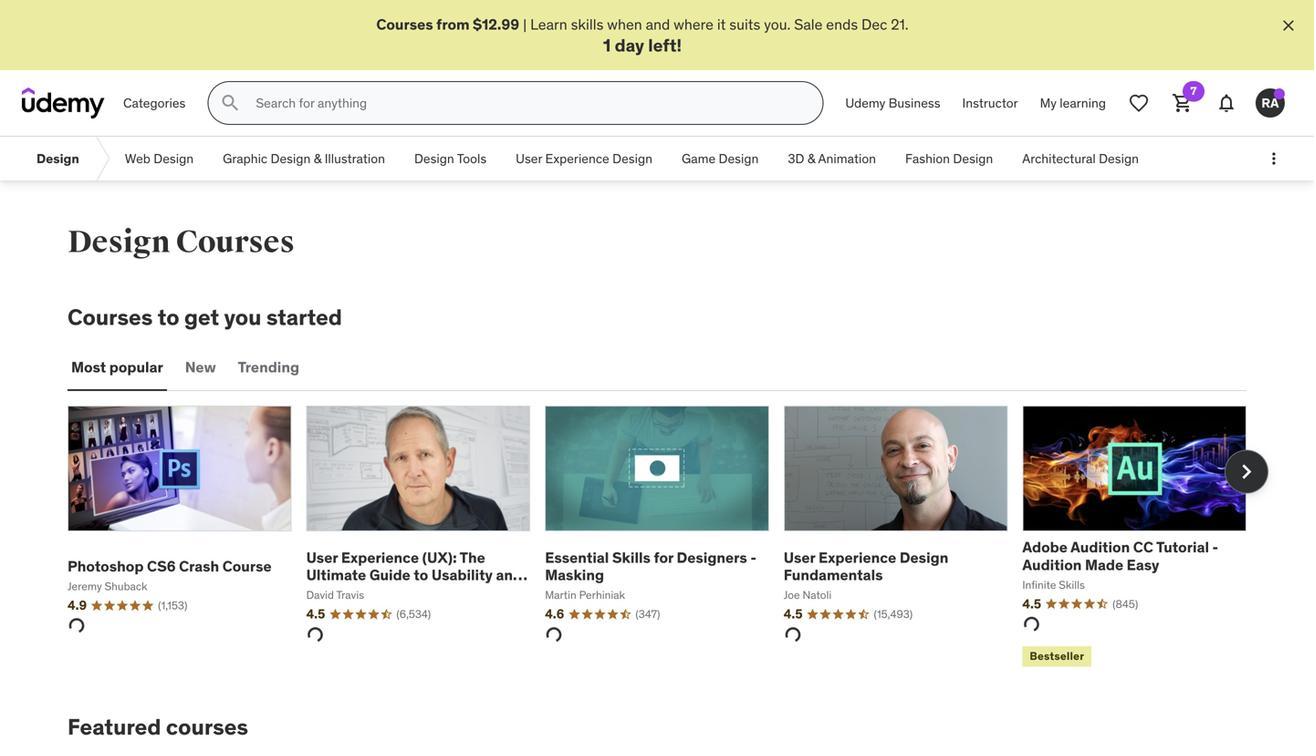 Task type: describe. For each thing, give the bounding box(es) containing it.
design inside user experience design link
[[612, 150, 652, 167]]

categories
[[123, 95, 186, 111]]

design inside game design link
[[719, 150, 759, 167]]

shopping cart with 7 items image
[[1172, 92, 1194, 114]]

close image
[[1279, 16, 1298, 35]]

2 & from the left
[[807, 150, 815, 167]]

featured courses
[[68, 714, 248, 741]]

essential skills for designers - masking link
[[545, 549, 756, 585]]

you
[[224, 304, 261, 331]]

trending button
[[234, 346, 303, 390]]

Search for anything text field
[[252, 88, 801, 119]]

the
[[460, 549, 485, 567]]

you have alerts image
[[1274, 89, 1285, 100]]

when
[[607, 15, 642, 34]]

21.
[[891, 15, 909, 34]]

it
[[717, 15, 726, 34]]

design inside web design link
[[154, 150, 194, 167]]

crash
[[179, 558, 219, 576]]

user experience design link
[[501, 137, 667, 181]]

suits
[[729, 15, 760, 34]]

design tools
[[414, 150, 487, 167]]

adobe audition cc tutorial - audition made easy link
[[1022, 539, 1218, 575]]

skills
[[571, 15, 604, 34]]

next image
[[1232, 458, 1261, 487]]

sale
[[794, 15, 823, 34]]

notifications image
[[1216, 92, 1237, 114]]

graphic
[[223, 150, 267, 167]]

design inside fashion design "link"
[[953, 150, 993, 167]]

architectural design link
[[1008, 137, 1153, 181]]

learn
[[530, 15, 567, 34]]

design tools link
[[400, 137, 501, 181]]

graphic design & illustration link
[[208, 137, 400, 181]]

illustration
[[325, 150, 385, 167]]

experience for user experience (ux): the ultimate guide to usability and ux
[[341, 549, 419, 567]]

and inside "courses from $12.99 | learn skills when and where it suits you. sale ends dec 21. 1 day left!"
[[646, 15, 670, 34]]

3d & animation
[[788, 150, 876, 167]]

where
[[674, 15, 714, 34]]

photoshop cs6 crash course
[[68, 558, 272, 576]]

loading image for user experience design fundamentals
[[780, 623, 806, 648]]

|
[[523, 15, 527, 34]]

easy
[[1127, 556, 1159, 575]]

instructor link
[[951, 81, 1029, 125]]

audition left cc
[[1071, 539, 1130, 557]]

usability
[[432, 566, 493, 585]]

loading image for user experience (ux): the ultimate guide to usability and ux
[[302, 623, 328, 648]]

audition left made
[[1022, 556, 1082, 575]]

fashion design link
[[891, 137, 1008, 181]]

most popular
[[71, 358, 163, 377]]

web design link
[[110, 137, 208, 181]]

instructor
[[962, 95, 1018, 111]]

cc
[[1133, 539, 1153, 557]]

trending
[[238, 358, 299, 377]]

featured
[[68, 714, 161, 741]]

my learning
[[1040, 95, 1106, 111]]

adobe
[[1022, 539, 1068, 557]]

courses for to
[[68, 304, 153, 331]]

$12.99
[[473, 15, 519, 34]]

submit search image
[[219, 92, 241, 114]]

udemy image
[[22, 88, 105, 119]]

fashion design
[[905, 150, 993, 167]]

courses from $12.99 | learn skills when and where it suits you. sale ends dec 21. 1 day left!
[[376, 15, 909, 56]]

user for user experience design fundamentals
[[784, 549, 815, 567]]

animation
[[818, 150, 876, 167]]

from
[[436, 15, 470, 34]]

cs6
[[147, 558, 176, 576]]

most popular button
[[68, 346, 167, 390]]

- for adobe audition cc tutorial - audition made easy
[[1212, 539, 1218, 557]]

my learning link
[[1029, 81, 1117, 125]]

business
[[889, 95, 940, 111]]

carousel element
[[64, 406, 1268, 671]]

photoshop cs6 crash course link
[[68, 558, 272, 576]]



Task type: vqa. For each thing, say whether or not it's contained in the screenshot.
it
yes



Task type: locate. For each thing, give the bounding box(es) containing it.
loading image down masking
[[541, 623, 567, 648]]

1 horizontal spatial courses
[[176, 224, 295, 262]]

3d
[[788, 150, 804, 167]]

& left illustration
[[314, 150, 322, 167]]

courses
[[166, 714, 248, 741]]

and inside user experience (ux): the ultimate guide to usability and ux
[[496, 566, 522, 585]]

7 link
[[1161, 81, 1205, 125]]

user right designers
[[784, 549, 815, 567]]

courses to get you started
[[68, 304, 342, 331]]

courses inside "courses from $12.99 | learn skills when and where it suits you. sale ends dec 21. 1 day left!"
[[376, 15, 433, 34]]

courses up most popular
[[68, 304, 153, 331]]

essential
[[545, 549, 609, 567]]

loading image
[[64, 614, 90, 640]]

skills
[[612, 549, 651, 567]]

1 horizontal spatial and
[[646, 15, 670, 34]]

udemy business
[[845, 95, 940, 111]]

and
[[646, 15, 670, 34], [496, 566, 522, 585]]

started
[[266, 304, 342, 331]]

2 horizontal spatial experience
[[819, 549, 896, 567]]

2 vertical spatial courses
[[68, 304, 153, 331]]

dec
[[861, 15, 887, 34]]

0 vertical spatial and
[[646, 15, 670, 34]]

more subcategory menu links image
[[1265, 150, 1283, 168]]

tools
[[457, 150, 487, 167]]

course
[[222, 558, 272, 576]]

you.
[[764, 15, 791, 34]]

game design
[[682, 150, 759, 167]]

design inside design link
[[37, 150, 79, 167]]

user inside user experience (ux): the ultimate guide to usability and ux
[[306, 549, 338, 567]]

-
[[1212, 539, 1218, 557], [750, 549, 756, 567]]

1 horizontal spatial to
[[414, 566, 428, 585]]

ultimate
[[306, 566, 366, 585]]

& right 3d
[[807, 150, 815, 167]]

experience inside the 'user experience design fundamentals'
[[819, 549, 896, 567]]

wishlist image
[[1128, 92, 1150, 114]]

- inside essential skills for designers - masking
[[750, 549, 756, 567]]

courses left from
[[376, 15, 433, 34]]

to right guide
[[414, 566, 428, 585]]

ux
[[306, 584, 327, 602]]

categories button
[[112, 81, 197, 125]]

design inside graphic design & illustration 'link'
[[271, 150, 311, 167]]

user experience design fundamentals
[[784, 549, 948, 585]]

user experience (ux): the ultimate guide to usability and ux
[[306, 549, 522, 602]]

made
[[1085, 556, 1123, 575]]

design inside architectural design link
[[1099, 150, 1139, 167]]

arrow pointing to subcategory menu links image
[[94, 137, 110, 181]]

ends
[[826, 15, 858, 34]]

fashion
[[905, 150, 950, 167]]

0 horizontal spatial user
[[306, 549, 338, 567]]

loading image
[[1019, 612, 1044, 638], [302, 623, 328, 648], [541, 623, 567, 648], [780, 623, 806, 648]]

and up left!
[[646, 15, 670, 34]]

popular
[[109, 358, 163, 377]]

designers
[[677, 549, 747, 567]]

masking
[[545, 566, 604, 585]]

audition
[[1071, 539, 1130, 557], [1022, 556, 1082, 575]]

to left get
[[158, 304, 179, 331]]

architectural design
[[1022, 150, 1139, 167]]

udemy
[[845, 95, 886, 111]]

loading image for essential skills for designers - masking
[[541, 623, 567, 648]]

user experience design fundamentals link
[[784, 549, 948, 585]]

graphic design & illustration
[[223, 150, 385, 167]]

user experience (ux): the ultimate guide to usability and ux link
[[306, 549, 527, 602]]

game design link
[[667, 137, 773, 181]]

- for essential skills for designers - masking
[[750, 549, 756, 567]]

loading image for adobe audition cc tutorial - audition made easy
[[1019, 612, 1044, 638]]

design inside the 'user experience design fundamentals'
[[900, 549, 948, 567]]

fundamentals
[[784, 566, 883, 585]]

web design
[[125, 150, 194, 167]]

2 horizontal spatial courses
[[376, 15, 433, 34]]

courses up 'you'
[[176, 224, 295, 262]]

user
[[516, 150, 542, 167], [306, 549, 338, 567], [784, 549, 815, 567]]

1 vertical spatial to
[[414, 566, 428, 585]]

1 horizontal spatial user
[[516, 150, 542, 167]]

game
[[682, 150, 716, 167]]

- inside adobe audition cc tutorial - audition made easy
[[1212, 539, 1218, 557]]

loading image down ux
[[302, 623, 328, 648]]

user for user experience (ux): the ultimate guide to usability and ux
[[306, 549, 338, 567]]

design courses
[[68, 224, 295, 262]]

- right "tutorial"
[[1212, 539, 1218, 557]]

learning
[[1060, 95, 1106, 111]]

user inside the 'user experience design fundamentals'
[[784, 549, 815, 567]]

loading image down fundamentals
[[780, 623, 806, 648]]

0 horizontal spatial and
[[496, 566, 522, 585]]

3d & animation link
[[773, 137, 891, 181]]

design link
[[22, 137, 94, 181]]

1 horizontal spatial experience
[[545, 150, 609, 167]]

and right the
[[496, 566, 522, 585]]

day
[[615, 34, 644, 56]]

design inside design tools link
[[414, 150, 454, 167]]

0 horizontal spatial to
[[158, 304, 179, 331]]

guide
[[369, 566, 410, 585]]

7
[[1190, 84, 1197, 98]]

ra link
[[1248, 81, 1292, 125]]

to inside user experience (ux): the ultimate guide to usability and ux
[[414, 566, 428, 585]]

new button
[[181, 346, 220, 390]]

2 horizontal spatial user
[[784, 549, 815, 567]]

for
[[654, 549, 673, 567]]

udemy business link
[[834, 81, 951, 125]]

(ux):
[[422, 549, 457, 567]]

1 horizontal spatial -
[[1212, 539, 1218, 557]]

user for user experience design
[[516, 150, 542, 167]]

- right designers
[[750, 549, 756, 567]]

experience for user experience design fundamentals
[[819, 549, 896, 567]]

essential skills for designers - masking
[[545, 549, 756, 585]]

1 vertical spatial and
[[496, 566, 522, 585]]

left!
[[648, 34, 682, 56]]

to
[[158, 304, 179, 331], [414, 566, 428, 585]]

user down the search for anything "text field"
[[516, 150, 542, 167]]

user up ux
[[306, 549, 338, 567]]

experience inside user experience (ux): the ultimate guide to usability and ux
[[341, 549, 419, 567]]

0 vertical spatial courses
[[376, 15, 433, 34]]

loading image down adobe
[[1019, 612, 1044, 638]]

&
[[314, 150, 322, 167], [807, 150, 815, 167]]

my
[[1040, 95, 1057, 111]]

experience
[[545, 150, 609, 167], [341, 549, 419, 567], [819, 549, 896, 567]]

tutorial
[[1156, 539, 1209, 557]]

& inside 'link'
[[314, 150, 322, 167]]

1
[[603, 34, 611, 56]]

adobe audition cc tutorial - audition made easy
[[1022, 539, 1218, 575]]

user experience design
[[516, 150, 652, 167]]

0 horizontal spatial experience
[[341, 549, 419, 567]]

0 vertical spatial to
[[158, 304, 179, 331]]

web
[[125, 150, 150, 167]]

new
[[185, 358, 216, 377]]

photoshop
[[68, 558, 144, 576]]

most
[[71, 358, 106, 377]]

get
[[184, 304, 219, 331]]

experience for user experience design
[[545, 150, 609, 167]]

1 vertical spatial courses
[[176, 224, 295, 262]]

design
[[37, 150, 79, 167], [154, 150, 194, 167], [271, 150, 311, 167], [414, 150, 454, 167], [612, 150, 652, 167], [719, 150, 759, 167], [953, 150, 993, 167], [1099, 150, 1139, 167], [68, 224, 170, 262], [900, 549, 948, 567]]

1 & from the left
[[314, 150, 322, 167]]

courses for from
[[376, 15, 433, 34]]

0 horizontal spatial -
[[750, 549, 756, 567]]

0 horizontal spatial &
[[314, 150, 322, 167]]

0 horizontal spatial courses
[[68, 304, 153, 331]]

architectural
[[1022, 150, 1096, 167]]

1 horizontal spatial &
[[807, 150, 815, 167]]



